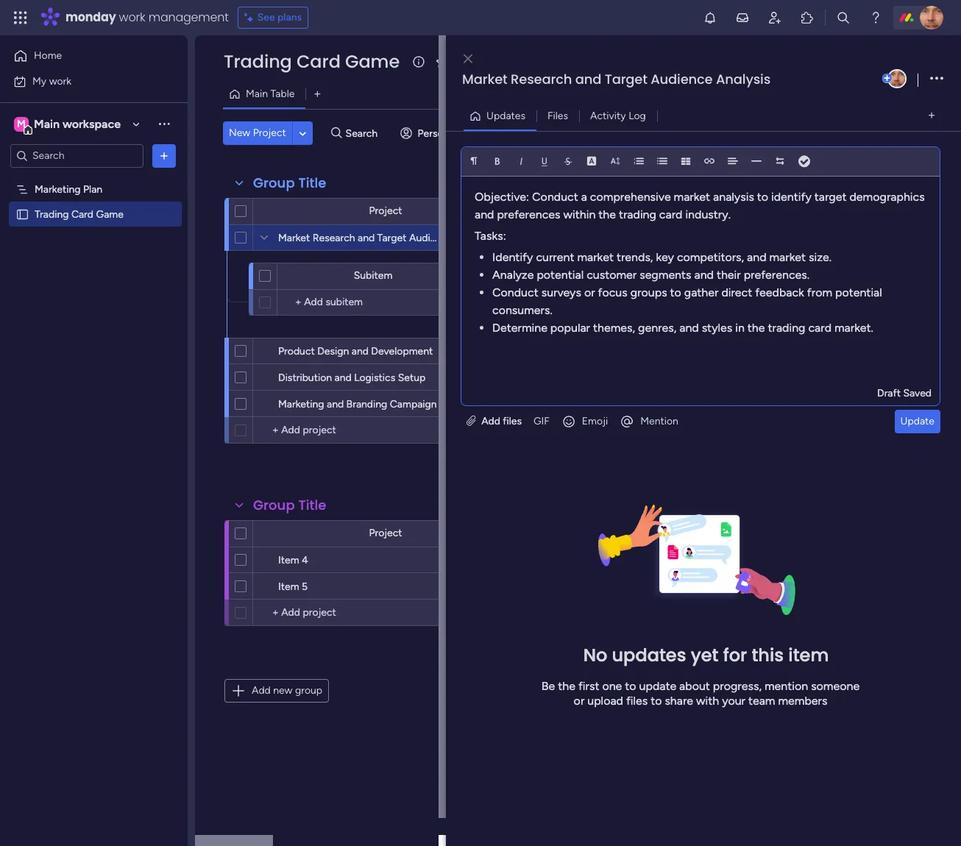 Task type: describe. For each thing, give the bounding box(es) containing it.
distribution and logistics setup
[[278, 372, 426, 384]]

market research and target audience analysis inside 'field'
[[463, 70, 771, 88]]

main table button
[[223, 82, 306, 106]]

1 vertical spatial game
[[96, 208, 124, 221]]

surveys
[[542, 285, 582, 299]]

underline image
[[540, 156, 550, 166]]

design
[[318, 345, 349, 358]]

update
[[901, 415, 935, 428]]

product design and development
[[278, 345, 433, 358]]

help image
[[869, 10, 884, 25]]

see plans
[[258, 11, 302, 24]]

add new group
[[252, 685, 323, 697]]

1 horizontal spatial game
[[345, 49, 400, 74]]

and up preferences.
[[748, 250, 767, 264]]

public board image
[[15, 207, 29, 221]]

person button
[[394, 122, 458, 145]]

gather
[[685, 285, 719, 299]]

add for add new group
[[252, 685, 271, 697]]

within
[[564, 207, 596, 221]]

audience inside 'field'
[[651, 70, 713, 88]]

1 vertical spatial market research and target audience analysis
[[278, 232, 493, 245]]

updates
[[487, 109, 526, 122]]

angle down image
[[299, 128, 307, 139]]

trends,
[[617, 250, 654, 264]]

for
[[724, 644, 748, 668]]

0 horizontal spatial potential
[[537, 268, 584, 282]]

new
[[273, 685, 293, 697]]

be the first one to update about progress, mention someone or upload files to share with your team members
[[542, 680, 860, 709]]

show board description image
[[410, 55, 428, 69]]

0 vertical spatial trading
[[224, 49, 292, 74]]

table
[[271, 88, 295, 100]]

1. numbers image
[[634, 156, 644, 166]]

activity log
[[591, 109, 646, 122]]

see plans button
[[238, 7, 309, 29]]

workspace image
[[14, 116, 29, 132]]

to down segments
[[671, 285, 682, 299]]

marketing plan
[[35, 183, 102, 196]]

log
[[629, 109, 646, 122]]

segments
[[640, 268, 692, 282]]

management
[[149, 9, 229, 26]]

to right one at the bottom right of page
[[626, 680, 637, 694]]

2 + add project text field from the top
[[261, 605, 380, 622]]

home
[[34, 49, 62, 62]]

setup
[[398, 372, 426, 384]]

marketing for marketing plan
[[35, 183, 81, 196]]

product
[[278, 345, 315, 358]]

marketing for marketing and branding campaign
[[278, 398, 324, 411]]

their
[[717, 268, 741, 282]]

a
[[582, 190, 588, 204]]

italic image
[[516, 156, 527, 166]]

analysis
[[714, 190, 755, 204]]

bold image
[[493, 156, 503, 166]]

analysis inside 'field'
[[717, 70, 771, 88]]

emoji button
[[556, 410, 614, 434]]

genres,
[[639, 321, 677, 335]]

updates
[[612, 644, 687, 668]]

list box containing marketing plan
[[0, 174, 188, 426]]

no updates yet for this item
[[584, 644, 830, 668]]

with
[[697, 695, 720, 709]]

and down the distribution and logistics setup
[[327, 398, 344, 411]]

draft
[[878, 387, 901, 400]]

trading inside list box
[[35, 208, 69, 221]]

my
[[32, 75, 47, 87]]

and right the "design"
[[352, 345, 369, 358]]

team
[[749, 695, 776, 709]]

market.
[[835, 321, 874, 335]]

add to favorites image
[[435, 54, 450, 69]]

0 vertical spatial card
[[660, 207, 683, 221]]

home button
[[9, 44, 158, 68]]

consumers.
[[493, 303, 553, 317]]

themes,
[[594, 321, 636, 335]]

0 horizontal spatial audience
[[409, 232, 453, 245]]

search everything image
[[837, 10, 851, 25]]

gif
[[534, 415, 550, 428]]

work for my
[[49, 75, 72, 87]]

Search field
[[342, 123, 386, 144]]

research inside 'field'
[[511, 70, 572, 88]]

files inside be the first one to update about progress, mention someone or upload files to share with your team members
[[627, 695, 648, 709]]

line image
[[752, 156, 762, 166]]

preferences
[[497, 207, 561, 221]]

&bull; bullets image
[[658, 156, 668, 166]]

emoji
[[582, 415, 608, 428]]

0 horizontal spatial trading
[[619, 207, 657, 221]]

the inside be the first one to update about progress, mention someone or upload files to share with your team members
[[558, 680, 576, 694]]

1 horizontal spatial trading
[[769, 321, 806, 335]]

logistics
[[354, 372, 396, 384]]

0 vertical spatial james peterson image
[[921, 6, 944, 29]]

0 vertical spatial conduct
[[533, 190, 579, 204]]

item for item 4
[[278, 555, 299, 567]]

about
[[680, 680, 711, 694]]

project inside button
[[253, 127, 286, 139]]

my work button
[[9, 70, 158, 93]]

or inside be the first one to update about progress, mention someone or upload files to share with your team members
[[574, 695, 585, 709]]

from
[[808, 285, 833, 299]]

format image
[[469, 156, 479, 166]]

v2 search image
[[331, 125, 342, 142]]

1 vertical spatial card
[[809, 321, 832, 335]]

1 horizontal spatial the
[[599, 207, 616, 221]]

0 horizontal spatial add view image
[[315, 89, 321, 100]]

identify
[[493, 250, 534, 264]]

dapulse addbtn image
[[883, 74, 893, 83]]

first
[[579, 680, 600, 694]]

identify
[[772, 190, 812, 204]]

1 vertical spatial conduct
[[493, 285, 539, 299]]

activity log button
[[580, 104, 658, 128]]

1 horizontal spatial potential
[[836, 285, 883, 299]]

monday
[[66, 9, 116, 26]]

development
[[371, 345, 433, 358]]

no
[[584, 644, 608, 668]]

Trading Card Game field
[[220, 49, 404, 74]]

determine
[[493, 321, 548, 335]]

tasks:
[[475, 229, 507, 243]]

my work
[[32, 75, 72, 87]]

m
[[17, 117, 26, 130]]

item
[[789, 644, 830, 668]]

and down the "design"
[[335, 372, 352, 384]]

plans
[[278, 11, 302, 24]]

strikethrough image
[[563, 156, 574, 166]]

close image
[[464, 53, 473, 64]]

update button
[[895, 410, 941, 434]]

4
[[302, 555, 308, 567]]

your
[[723, 695, 746, 709]]

size image
[[611, 156, 621, 166]]

this
[[752, 644, 784, 668]]



Task type: vqa. For each thing, say whether or not it's contained in the screenshot.
"Working Status" LINK
no



Task type: locate. For each thing, give the bounding box(es) containing it.
be
[[542, 680, 556, 694]]

game left show board description image
[[345, 49, 400, 74]]

files
[[503, 415, 522, 428], [627, 695, 648, 709]]

link image
[[705, 156, 715, 166]]

trading up main table button
[[224, 49, 292, 74]]

1 group title field from the top
[[250, 174, 330, 193]]

main for main workspace
[[34, 117, 60, 131]]

1 group from the top
[[253, 174, 295, 192]]

1 horizontal spatial card
[[809, 321, 832, 335]]

analyze
[[493, 268, 534, 282]]

market up the customer
[[578, 250, 614, 264]]

group title field up item 4
[[250, 496, 330, 516]]

the right be
[[558, 680, 576, 694]]

new project
[[229, 127, 286, 139]]

0 horizontal spatial files
[[503, 415, 522, 428]]

1 vertical spatial trading
[[35, 208, 69, 221]]

target up "subitem" on the top of the page
[[378, 232, 407, 245]]

1 horizontal spatial audience
[[651, 70, 713, 88]]

main workspace
[[34, 117, 121, 131]]

files button
[[537, 104, 580, 128]]

0 vertical spatial the
[[599, 207, 616, 221]]

title up 4
[[299, 496, 327, 515]]

item left 4
[[278, 555, 299, 567]]

and inside 'field'
[[576, 70, 602, 88]]

1 horizontal spatial market
[[674, 190, 711, 204]]

marketing
[[35, 183, 81, 196], [278, 398, 324, 411]]

members
[[779, 695, 828, 709]]

potential up surveys
[[537, 268, 584, 282]]

or down first
[[574, 695, 585, 709]]

main inside workspace selection "element"
[[34, 117, 60, 131]]

2 group title field from the top
[[250, 496, 330, 516]]

1 vertical spatial title
[[299, 496, 327, 515]]

target inside 'field'
[[605, 70, 648, 88]]

add for add files
[[482, 415, 501, 428]]

marketing down distribution
[[278, 398, 324, 411]]

1 group title from the top
[[253, 174, 327, 192]]

trading
[[619, 207, 657, 221], [769, 321, 806, 335]]

apps image
[[801, 10, 815, 25]]

to down update
[[651, 695, 662, 709]]

options image
[[157, 148, 172, 163]]

current
[[536, 250, 575, 264]]

and up tasks:
[[475, 207, 495, 221]]

monday work management
[[66, 9, 229, 26]]

card down plans
[[297, 49, 341, 74]]

research
[[511, 70, 572, 88], [313, 232, 355, 245]]

1 vertical spatial potential
[[836, 285, 883, 299]]

competitors,
[[678, 250, 745, 264]]

title down angle down "icon"
[[299, 174, 327, 192]]

0 horizontal spatial card
[[660, 207, 683, 221]]

option
[[0, 176, 188, 179]]

industry.
[[686, 207, 731, 221]]

group title field down angle down "icon"
[[250, 174, 330, 193]]

1 horizontal spatial add view image
[[929, 110, 935, 122]]

new project button
[[223, 122, 292, 145]]

1 vertical spatial group title field
[[250, 496, 330, 516]]

0 horizontal spatial work
[[49, 75, 72, 87]]

2 vertical spatial the
[[558, 680, 576, 694]]

1 horizontal spatial card
[[297, 49, 341, 74]]

1 item from the top
[[278, 555, 299, 567]]

dapulse attachment image
[[467, 415, 476, 428]]

1 vertical spatial target
[[378, 232, 407, 245]]

branding
[[347, 398, 388, 411]]

1 vertical spatial analysis
[[456, 232, 493, 245]]

card
[[660, 207, 683, 221], [809, 321, 832, 335]]

market research and target audience analysis up "subitem" on the top of the page
[[278, 232, 493, 245]]

0 vertical spatial audience
[[651, 70, 713, 88]]

new
[[229, 127, 251, 139]]

market up preferences.
[[770, 250, 806, 264]]

Search in workspace field
[[31, 147, 123, 164]]

add inside button
[[252, 685, 271, 697]]

target
[[605, 70, 648, 88], [378, 232, 407, 245]]

audience
[[651, 70, 713, 88], [409, 232, 453, 245]]

size.
[[809, 250, 832, 264]]

add view image down trading card game field
[[315, 89, 321, 100]]

1 horizontal spatial target
[[605, 70, 648, 88]]

0 vertical spatial group title field
[[250, 174, 330, 193]]

0 vertical spatial files
[[503, 415, 522, 428]]

Market Research and Target Audience Analysis field
[[459, 70, 880, 89]]

focus
[[598, 285, 628, 299]]

table image
[[681, 156, 692, 166]]

popular
[[551, 321, 591, 335]]

2 vertical spatial project
[[369, 527, 403, 540]]

0 vertical spatial market
[[463, 70, 508, 88]]

0 horizontal spatial james peterson image
[[888, 69, 907, 88]]

in
[[736, 321, 745, 335]]

+ add project text field down marketing and branding campaign
[[261, 422, 380, 440]]

target
[[815, 190, 847, 204]]

game
[[345, 49, 400, 74], [96, 208, 124, 221]]

upload
[[588, 695, 624, 709]]

1 vertical spatial group
[[253, 496, 295, 515]]

1 horizontal spatial james peterson image
[[921, 6, 944, 29]]

1 horizontal spatial research
[[511, 70, 572, 88]]

group for second the group title field from the bottom
[[253, 174, 295, 192]]

5
[[302, 581, 308, 594]]

one
[[603, 680, 623, 694]]

or left "focus"
[[585, 285, 596, 299]]

0 vertical spatial add view image
[[315, 89, 321, 100]]

to left "identify"
[[758, 190, 769, 204]]

workspace selection element
[[14, 115, 123, 134]]

work right the monday
[[119, 9, 145, 26]]

someone
[[812, 680, 860, 694]]

card left market.
[[809, 321, 832, 335]]

0 vertical spatial group
[[253, 174, 295, 192]]

1 vertical spatial + add project text field
[[261, 605, 380, 622]]

market up industry. on the top right
[[674, 190, 711, 204]]

trading right public board 'image'
[[35, 208, 69, 221]]

1 vertical spatial files
[[627, 695, 648, 709]]

1 vertical spatial james peterson image
[[888, 69, 907, 88]]

the right within
[[599, 207, 616, 221]]

+ Add project text field
[[261, 422, 380, 440], [261, 605, 380, 622]]

and up activity
[[576, 70, 602, 88]]

styles
[[702, 321, 733, 335]]

+ Add subitem text field
[[285, 294, 403, 312]]

trading down feedback
[[769, 321, 806, 335]]

trading card game down marketing plan
[[35, 208, 124, 221]]

1 vertical spatial marketing
[[278, 398, 324, 411]]

progress,
[[714, 680, 762, 694]]

1 vertical spatial card
[[71, 208, 94, 221]]

invite members image
[[768, 10, 783, 25]]

0 horizontal spatial analysis
[[456, 232, 493, 245]]

1 horizontal spatial market
[[463, 70, 508, 88]]

1 horizontal spatial trading
[[224, 49, 292, 74]]

1 vertical spatial work
[[49, 75, 72, 87]]

0 vertical spatial trading
[[619, 207, 657, 221]]

+ add project text field down 5
[[261, 605, 380, 622]]

0 vertical spatial or
[[585, 285, 596, 299]]

2 horizontal spatial the
[[748, 321, 766, 335]]

0 vertical spatial title
[[299, 174, 327, 192]]

1 horizontal spatial trading card game
[[224, 49, 400, 74]]

0 vertical spatial market research and target audience analysis
[[463, 70, 771, 88]]

analysis up "identify"
[[456, 232, 493, 245]]

the right in at the top right of page
[[748, 321, 766, 335]]

0 vertical spatial project
[[253, 127, 286, 139]]

item 4
[[278, 555, 308, 567]]

share
[[665, 695, 694, 709]]

mention button
[[614, 410, 685, 434]]

conduct left a
[[533, 190, 579, 204]]

marketing left plan on the top
[[35, 183, 81, 196]]

1 horizontal spatial marketing
[[278, 398, 324, 411]]

objective: conduct a comprehensive market analysis to identify target demographics and preferences within the trading card industry. tasks: identify current market trends, key competitors, and market size. analyze potential customer segments and their preferences. conduct surveys or focus groups to gather direct feedback from potential consumers. determine popular themes, genres, and styles in the trading card market. draft saved
[[475, 190, 932, 400]]

0 horizontal spatial market
[[578, 250, 614, 264]]

1 vertical spatial item
[[278, 581, 299, 594]]

1 vertical spatial market
[[278, 232, 310, 245]]

0 horizontal spatial game
[[96, 208, 124, 221]]

0 vertical spatial item
[[278, 555, 299, 567]]

group title
[[253, 174, 327, 192], [253, 496, 327, 515]]

conduct down 'analyze'
[[493, 285, 539, 299]]

card inside list box
[[71, 208, 94, 221]]

text color image
[[587, 156, 597, 166]]

1 horizontal spatial analysis
[[717, 70, 771, 88]]

groups
[[631, 285, 668, 299]]

main inside button
[[246, 88, 268, 100]]

game down plan on the top
[[96, 208, 124, 221]]

1 vertical spatial or
[[574, 695, 585, 709]]

align image
[[728, 156, 739, 166]]

2 group title from the top
[[253, 496, 327, 515]]

and up "subitem" on the top of the page
[[358, 232, 375, 245]]

trading card game inside list box
[[35, 208, 124, 221]]

1 title from the top
[[299, 174, 327, 192]]

add files
[[479, 415, 522, 428]]

audience left tasks:
[[409, 232, 453, 245]]

1 vertical spatial audience
[[409, 232, 453, 245]]

item for item 5
[[278, 581, 299, 594]]

checklist image
[[799, 157, 811, 167]]

0 vertical spatial target
[[605, 70, 648, 88]]

item 5
[[278, 581, 308, 594]]

main right workspace "image"
[[34, 117, 60, 131]]

1 horizontal spatial files
[[627, 695, 648, 709]]

0 vertical spatial research
[[511, 70, 572, 88]]

0 vertical spatial analysis
[[717, 70, 771, 88]]

research up "subitem" on the top of the page
[[313, 232, 355, 245]]

yet
[[691, 644, 719, 668]]

market research and target audience analysis
[[463, 70, 771, 88], [278, 232, 493, 245]]

1 vertical spatial research
[[313, 232, 355, 245]]

distribution
[[278, 372, 332, 384]]

0 horizontal spatial card
[[71, 208, 94, 221]]

1 vertical spatial add view image
[[929, 110, 935, 122]]

0 horizontal spatial trading card game
[[35, 208, 124, 221]]

1 vertical spatial trading card game
[[35, 208, 124, 221]]

work for monday
[[119, 9, 145, 26]]

0 horizontal spatial market
[[278, 232, 310, 245]]

and left styles
[[680, 321, 699, 335]]

item left 5
[[278, 581, 299, 594]]

subitem
[[354, 270, 393, 282]]

market inside market research and target audience analysis 'field'
[[463, 70, 508, 88]]

2 title from the top
[[299, 496, 327, 515]]

saved
[[904, 387, 932, 400]]

work inside button
[[49, 75, 72, 87]]

plan
[[83, 183, 102, 196]]

demographics
[[850, 190, 926, 204]]

main table
[[246, 88, 295, 100]]

0 vertical spatial work
[[119, 9, 145, 26]]

campaign
[[390, 398, 437, 411]]

analysis down inbox image
[[717, 70, 771, 88]]

1 + add project text field from the top
[[261, 422, 380, 440]]

mention
[[765, 680, 809, 694]]

inbox image
[[736, 10, 751, 25]]

marketing and branding campaign
[[278, 398, 437, 411]]

and up gather
[[695, 268, 714, 282]]

or inside "objective: conduct a comprehensive market analysis to identify target demographics and preferences within the trading card industry. tasks: identify current market trends, key competitors, and market size. analyze potential customer segments and their preferences. conduct surveys or focus groups to gather direct feedback from potential consumers. determine popular themes, genres, and styles in the trading card market. draft saved"
[[585, 285, 596, 299]]

0 vertical spatial potential
[[537, 268, 584, 282]]

add left new
[[252, 685, 271, 697]]

1 vertical spatial project
[[369, 205, 403, 217]]

2 item from the top
[[278, 581, 299, 594]]

add new group button
[[225, 680, 329, 703]]

rtl ltr image
[[776, 156, 786, 166]]

gif button
[[528, 410, 556, 434]]

0 vertical spatial card
[[297, 49, 341, 74]]

market research and target audience analysis up the activity log
[[463, 70, 771, 88]]

files down update
[[627, 695, 648, 709]]

add right dapulse attachment icon
[[482, 415, 501, 428]]

0 vertical spatial marketing
[[35, 183, 81, 196]]

marketing inside list box
[[35, 183, 81, 196]]

0 horizontal spatial trading
[[35, 208, 69, 221]]

1 vertical spatial main
[[34, 117, 60, 131]]

target up the activity log
[[605, 70, 648, 88]]

select product image
[[13, 10, 28, 25]]

options image
[[931, 69, 944, 89]]

workspace
[[63, 117, 121, 131]]

add view image
[[315, 89, 321, 100], [929, 110, 935, 122]]

work right my
[[49, 75, 72, 87]]

james peterson image right help icon
[[921, 6, 944, 29]]

0 vertical spatial trading card game
[[224, 49, 400, 74]]

notifications image
[[703, 10, 718, 25]]

0 horizontal spatial target
[[378, 232, 407, 245]]

main for main table
[[246, 88, 268, 100]]

main left table
[[246, 88, 268, 100]]

mention
[[641, 415, 679, 428]]

list box
[[0, 174, 188, 426]]

dapulse drag 2 image
[[449, 425, 453, 442]]

group for second the group title field from the top of the page
[[253, 496, 295, 515]]

updates button
[[464, 104, 537, 128]]

james peterson image left options icon
[[888, 69, 907, 88]]

1 vertical spatial the
[[748, 321, 766, 335]]

audience down notifications image
[[651, 70, 713, 88]]

card left industry. on the top right
[[660, 207, 683, 221]]

1 horizontal spatial main
[[246, 88, 268, 100]]

2 horizontal spatial market
[[770, 250, 806, 264]]

group title up item 4
[[253, 496, 327, 515]]

0 vertical spatial game
[[345, 49, 400, 74]]

1 horizontal spatial work
[[119, 9, 145, 26]]

0 horizontal spatial add
[[252, 685, 271, 697]]

key
[[657, 250, 675, 264]]

0 vertical spatial + add project text field
[[261, 422, 380, 440]]

group down new project button
[[253, 174, 295, 192]]

0 vertical spatial group title
[[253, 174, 327, 192]]

preferences.
[[744, 268, 810, 282]]

0 vertical spatial main
[[246, 88, 268, 100]]

add view image down options icon
[[929, 110, 935, 122]]

0 vertical spatial add
[[482, 415, 501, 428]]

title
[[299, 174, 327, 192], [299, 496, 327, 515]]

and
[[576, 70, 602, 88], [475, 207, 495, 221], [358, 232, 375, 245], [748, 250, 767, 264], [695, 268, 714, 282], [680, 321, 699, 335], [352, 345, 369, 358], [335, 372, 352, 384], [327, 398, 344, 411]]

files left gif
[[503, 415, 522, 428]]

files
[[548, 109, 569, 122]]

james peterson image
[[921, 6, 944, 29], [888, 69, 907, 88]]

2 group from the top
[[253, 496, 295, 515]]

trading down comprehensive at the right top
[[619, 207, 657, 221]]

trading card game up table
[[224, 49, 400, 74]]

comprehensive
[[591, 190, 671, 204]]

0 horizontal spatial the
[[558, 680, 576, 694]]

card down plan on the top
[[71, 208, 94, 221]]

group up item 4
[[253, 496, 295, 515]]

1 vertical spatial trading
[[769, 321, 806, 335]]

research up files at the right top of page
[[511, 70, 572, 88]]

workspace options image
[[157, 117, 172, 131]]

Group Title field
[[250, 174, 330, 193], [250, 496, 330, 516]]

potential up market.
[[836, 285, 883, 299]]

group title down angle down "icon"
[[253, 174, 327, 192]]

market
[[674, 190, 711, 204], [578, 250, 614, 264], [770, 250, 806, 264]]

feedback
[[756, 285, 805, 299]]



